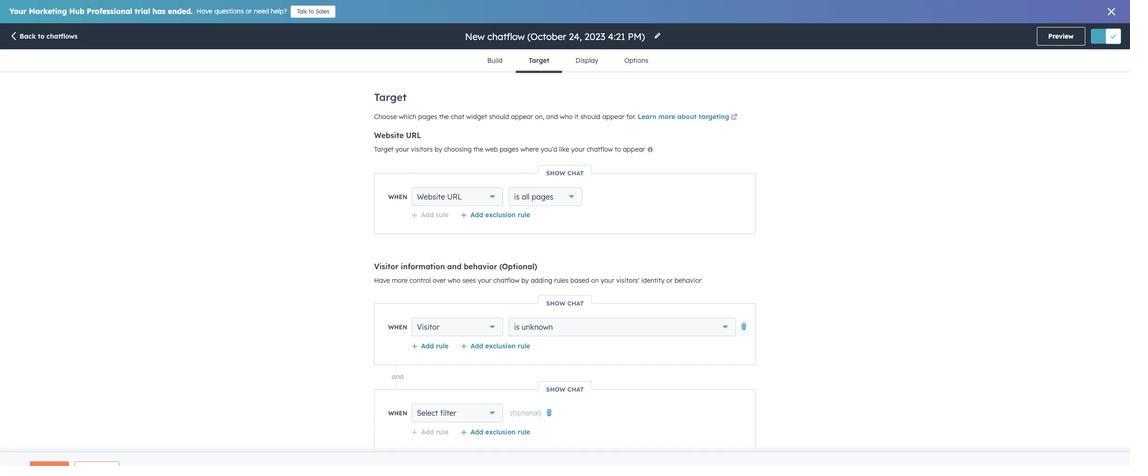 Task type: locate. For each thing, give the bounding box(es) containing it.
1 vertical spatial show chat link
[[539, 300, 592, 308]]

0 horizontal spatial url
[[406, 131, 421, 140]]

more for learn
[[659, 113, 676, 121]]

show chat link for url
[[539, 170, 592, 177]]

or left need
[[246, 7, 252, 15]]

2 when from the top
[[388, 324, 407, 331]]

2 horizontal spatial and
[[546, 113, 558, 121]]

3 show chat link from the top
[[539, 386, 592, 394]]

to
[[309, 8, 314, 15], [38, 32, 45, 41], [615, 145, 621, 154]]

behavior right identity
[[675, 277, 702, 285]]

3 chat from the top
[[567, 386, 584, 394]]

add rule button
[[411, 211, 449, 219], [411, 342, 449, 351], [411, 429, 449, 437]]

is inside "popup button"
[[514, 192, 520, 202]]

add
[[421, 211, 434, 219], [471, 211, 483, 219], [421, 342, 434, 351], [471, 342, 483, 351], [421, 429, 434, 437], [471, 429, 483, 437]]

add exclusion rule
[[471, 211, 530, 219], [471, 342, 530, 351], [471, 429, 530, 437]]

1 horizontal spatial more
[[659, 113, 676, 121]]

more left control on the left bottom of page
[[392, 277, 408, 285]]

0 horizontal spatial behavior
[[464, 262, 497, 272]]

0 vertical spatial exclusion
[[485, 211, 516, 219]]

1 vertical spatial add exclusion rule
[[471, 342, 530, 351]]

is for is all pages
[[514, 192, 520, 202]]

talk
[[297, 8, 307, 15]]

add exclusion rule button down visitor popup button
[[461, 342, 530, 351]]

by
[[435, 145, 442, 154], [521, 277, 529, 285]]

1 vertical spatial who
[[448, 277, 461, 285]]

1 horizontal spatial to
[[309, 8, 314, 15]]

information
[[401, 262, 445, 272]]

have left control on the left bottom of page
[[374, 277, 390, 285]]

1 horizontal spatial website
[[417, 192, 445, 202]]

1 vertical spatial add rule
[[421, 342, 449, 351]]

1 add exclusion rule from the top
[[471, 211, 530, 219]]

is unknown button
[[509, 318, 736, 337]]

over
[[433, 277, 446, 285]]

2 vertical spatial add exclusion rule button
[[461, 429, 530, 437]]

show chat
[[546, 170, 584, 177], [546, 300, 584, 308], [546, 386, 584, 394]]

by left adding
[[521, 277, 529, 285]]

0 horizontal spatial website
[[374, 131, 404, 140]]

0 horizontal spatial to
[[38, 32, 45, 41]]

your left "visitors"
[[395, 145, 409, 154]]

add rule for website
[[421, 211, 449, 219]]

more for have
[[392, 277, 408, 285]]

0 horizontal spatial who
[[448, 277, 461, 285]]

chat for url
[[567, 170, 584, 177]]

2 vertical spatial exclusion
[[485, 429, 516, 437]]

by right "visitors"
[[435, 145, 442, 154]]

3 add exclusion rule from the top
[[471, 429, 530, 437]]

where
[[521, 145, 539, 154]]

3 show chat from the top
[[546, 386, 584, 394]]

target down choose
[[374, 145, 394, 154]]

1 vertical spatial pages
[[500, 145, 519, 154]]

build
[[487, 56, 503, 65]]

when for select filter
[[388, 410, 407, 417]]

more
[[659, 113, 676, 121], [392, 277, 408, 285]]

display
[[576, 56, 598, 65]]

3 add exclusion rule button from the top
[[461, 429, 530, 437]]

0 vertical spatial add exclusion rule button
[[461, 211, 530, 219]]

1 vertical spatial exclusion
[[485, 342, 516, 351]]

more right learn
[[659, 113, 676, 121]]

show
[[546, 170, 566, 177], [546, 300, 566, 308], [546, 386, 566, 394]]

when
[[388, 193, 407, 201], [388, 324, 407, 331], [388, 410, 407, 417]]

trial
[[135, 7, 150, 16]]

add rule down visitor popup button
[[421, 342, 449, 351]]

add rule button for select
[[411, 429, 449, 437]]

1 add rule from the top
[[421, 211, 449, 219]]

is inside popup button
[[514, 323, 520, 332]]

0 horizontal spatial should
[[489, 113, 509, 121]]

3 add rule button from the top
[[411, 429, 449, 437]]

show chat link
[[539, 170, 592, 177], [539, 300, 592, 308], [539, 386, 592, 394]]

select filter
[[417, 409, 456, 418]]

build button
[[474, 49, 516, 72]]

behavior
[[464, 262, 497, 272], [675, 277, 702, 285]]

0 vertical spatial and
[[546, 113, 558, 121]]

add rule down website url 'popup button'
[[421, 211, 449, 219]]

about
[[678, 113, 697, 121]]

0 vertical spatial website url
[[374, 131, 421, 140]]

should right widget
[[489, 113, 509, 121]]

who left 'it'
[[560, 113, 573, 121]]

is left 'unknown'
[[514, 323, 520, 332]]

0 horizontal spatial have
[[197, 7, 212, 15]]

is
[[514, 192, 520, 202], [514, 323, 520, 332]]

exclusion for url
[[485, 211, 516, 219]]

url inside 'popup button'
[[447, 192, 462, 202]]

2 chat from the top
[[567, 300, 584, 308]]

2 vertical spatial chat
[[567, 386, 584, 394]]

pages inside "popup button"
[[532, 192, 554, 202]]

1 vertical spatial is
[[514, 323, 520, 332]]

talk to sales button
[[291, 6, 336, 18]]

have inside your marketing hub professional trial has ended. have questions or need help?
[[197, 7, 212, 15]]

0 vertical spatial by
[[435, 145, 442, 154]]

unknown
[[522, 323, 553, 332]]

choose which pages the chat widget should appear on, and who it should appear for.
[[374, 113, 638, 121]]

help?
[[271, 7, 287, 15]]

0 vertical spatial add rule button
[[411, 211, 449, 219]]

preview button
[[1037, 27, 1086, 46]]

2 vertical spatial add rule
[[421, 429, 449, 437]]

website url
[[374, 131, 421, 140], [417, 192, 462, 202]]

0 vertical spatial show chat
[[546, 170, 584, 177]]

add exclusion rule button down select filter popup button
[[461, 429, 530, 437]]

navigation
[[474, 49, 662, 73]]

your right sees
[[478, 277, 492, 285]]

1 vertical spatial show chat
[[546, 300, 584, 308]]

1 horizontal spatial should
[[581, 113, 601, 121]]

website
[[374, 131, 404, 140], [417, 192, 445, 202]]

back to chatflows
[[20, 32, 78, 41]]

1 horizontal spatial or
[[667, 277, 673, 285]]

or inside your marketing hub professional trial has ended. have questions or need help?
[[246, 7, 252, 15]]

2 show from the top
[[546, 300, 566, 308]]

exclusion
[[485, 211, 516, 219], [485, 342, 516, 351], [485, 429, 516, 437]]

navigation containing build
[[474, 49, 662, 73]]

0 vertical spatial target
[[529, 56, 550, 65]]

add exclusion rule button down the all
[[461, 211, 530, 219]]

web
[[485, 145, 498, 154]]

marketing
[[29, 7, 67, 16]]

adding
[[531, 277, 552, 285]]

1 vertical spatial or
[[667, 277, 673, 285]]

1 exclusion from the top
[[485, 211, 516, 219]]

control
[[410, 277, 431, 285]]

visitor
[[374, 262, 399, 272], [417, 323, 440, 332]]

2 add rule from the top
[[421, 342, 449, 351]]

3 when from the top
[[388, 410, 407, 417]]

should right 'it'
[[581, 113, 601, 121]]

0 horizontal spatial more
[[392, 277, 408, 285]]

0 vertical spatial when
[[388, 193, 407, 201]]

add rule button down website url 'popup button'
[[411, 211, 449, 219]]

and
[[546, 113, 558, 121], [447, 262, 462, 272], [392, 373, 404, 382]]

pages right web
[[500, 145, 519, 154]]

your marketing hub professional trial has ended. have questions or need help?
[[9, 7, 287, 16]]

0 vertical spatial to
[[309, 8, 314, 15]]

2 is from the top
[[514, 323, 520, 332]]

2 horizontal spatial pages
[[532, 192, 554, 202]]

0 horizontal spatial the
[[439, 113, 449, 121]]

2 vertical spatial pages
[[532, 192, 554, 202]]

1 add exclusion rule button from the top
[[461, 211, 530, 219]]

show chat for filter
[[546, 386, 584, 394]]

0 vertical spatial more
[[659, 113, 676, 121]]

should
[[489, 113, 509, 121], [581, 113, 601, 121]]

0 vertical spatial have
[[197, 7, 212, 15]]

visitor for visitor
[[417, 323, 440, 332]]

1 vertical spatial have
[[374, 277, 390, 285]]

the left chat at the top left of page
[[439, 113, 449, 121]]

add rule for select
[[421, 429, 449, 437]]

0 horizontal spatial visitor
[[374, 262, 399, 272]]

2 horizontal spatial to
[[615, 145, 621, 154]]

1 chat from the top
[[567, 170, 584, 177]]

(optional)
[[500, 262, 537, 272], [510, 410, 541, 418]]

2 vertical spatial to
[[615, 145, 621, 154]]

2 add rule button from the top
[[411, 342, 449, 351]]

0 vertical spatial is
[[514, 192, 520, 202]]

1 horizontal spatial url
[[447, 192, 462, 202]]

website url inside 'popup button'
[[417, 192, 462, 202]]

0 horizontal spatial and
[[392, 373, 404, 382]]

behavior up sees
[[464, 262, 497, 272]]

select filter button
[[412, 404, 503, 423]]

1 horizontal spatial and
[[447, 262, 462, 272]]

link opens in a new window image
[[731, 112, 738, 123]]

2 vertical spatial add exclusion rule
[[471, 429, 530, 437]]

choose
[[374, 113, 397, 121]]

chatflow
[[587, 145, 613, 154], [493, 277, 520, 285]]

0 vertical spatial show chat link
[[539, 170, 592, 177]]

1 horizontal spatial behavior
[[675, 277, 702, 285]]

who
[[560, 113, 573, 121], [448, 277, 461, 285]]

chatflow right like
[[587, 145, 613, 154]]

1 is from the top
[[514, 192, 520, 202]]

0 horizontal spatial pages
[[418, 113, 437, 121]]

1 horizontal spatial have
[[374, 277, 390, 285]]

1 show chat from the top
[[546, 170, 584, 177]]

0 vertical spatial the
[[439, 113, 449, 121]]

1 show from the top
[[546, 170, 566, 177]]

0 vertical spatial visitor
[[374, 262, 399, 272]]

target your visitors by choosing the web pages where you'd like your chatflow to appear
[[374, 145, 647, 154]]

1 when from the top
[[388, 193, 407, 201]]

when for website url
[[388, 193, 407, 201]]

the left web
[[474, 145, 483, 154]]

target button
[[516, 49, 563, 73]]

1 vertical spatial add exclusion rule button
[[461, 342, 530, 351]]

chat
[[451, 113, 464, 121]]

2 vertical spatial show chat
[[546, 386, 584, 394]]

which
[[399, 113, 417, 121]]

0 vertical spatial behavior
[[464, 262, 497, 272]]

3 exclusion from the top
[[485, 429, 516, 437]]

is unknown
[[514, 323, 553, 332]]

chatflow left adding
[[493, 277, 520, 285]]

visitors'
[[616, 277, 640, 285]]

options
[[624, 56, 649, 65]]

when for visitor
[[388, 324, 407, 331]]

target right build
[[529, 56, 550, 65]]

add rule button down select
[[411, 429, 449, 437]]

url
[[406, 131, 421, 140], [447, 192, 462, 202]]

show chat for url
[[546, 170, 584, 177]]

your
[[395, 145, 409, 154], [571, 145, 585, 154], [478, 277, 492, 285], [601, 277, 615, 285]]

1 vertical spatial website url
[[417, 192, 462, 202]]

1 vertical spatial chat
[[567, 300, 584, 308]]

1 vertical spatial and
[[447, 262, 462, 272]]

1 vertical spatial to
[[38, 32, 45, 41]]

preview
[[1049, 32, 1074, 41]]

1 horizontal spatial the
[[474, 145, 483, 154]]

visitor inside popup button
[[417, 323, 440, 332]]

1 vertical spatial more
[[392, 277, 408, 285]]

to for back
[[38, 32, 45, 41]]

or right identity
[[667, 277, 673, 285]]

pages right the all
[[532, 192, 554, 202]]

target inside button
[[529, 56, 550, 65]]

have
[[197, 7, 212, 15], [374, 277, 390, 285]]

pages right which
[[418, 113, 437, 121]]

3 add rule from the top
[[421, 429, 449, 437]]

add exclusion rule button
[[461, 211, 530, 219], [461, 342, 530, 351], [461, 429, 530, 437]]

target up choose
[[374, 91, 407, 104]]

1 vertical spatial url
[[447, 192, 462, 202]]

2 vertical spatial show
[[546, 386, 566, 394]]

1 vertical spatial visitor
[[417, 323, 440, 332]]

the
[[439, 113, 449, 121], [474, 145, 483, 154]]

0 vertical spatial pages
[[418, 113, 437, 121]]

0 horizontal spatial by
[[435, 145, 442, 154]]

is left the all
[[514, 192, 520, 202]]

1 horizontal spatial chatflow
[[587, 145, 613, 154]]

1 vertical spatial show
[[546, 300, 566, 308]]

0 horizontal spatial or
[[246, 7, 252, 15]]

pages
[[418, 113, 437, 121], [500, 145, 519, 154], [532, 192, 554, 202]]

2 should from the left
[[581, 113, 601, 121]]

have right ended.
[[197, 7, 212, 15]]

chat
[[567, 170, 584, 177], [567, 300, 584, 308], [567, 386, 584, 394]]

0 vertical spatial who
[[560, 113, 573, 121]]

2 vertical spatial when
[[388, 410, 407, 417]]

0 vertical spatial show
[[546, 170, 566, 177]]

1 add rule button from the top
[[411, 211, 449, 219]]

chat for filter
[[567, 386, 584, 394]]

0 vertical spatial add exclusion rule
[[471, 211, 530, 219]]

add exclusion rule button for website url
[[461, 211, 530, 219]]

0 vertical spatial chat
[[567, 170, 584, 177]]

2 add exclusion rule button from the top
[[461, 342, 530, 351]]

rule
[[436, 211, 449, 219], [518, 211, 530, 219], [436, 342, 449, 351], [518, 342, 530, 351], [436, 429, 449, 437], [518, 429, 530, 437]]

is for is unknown
[[514, 323, 520, 332]]

2 show chat link from the top
[[539, 300, 592, 308]]

0 vertical spatial (optional)
[[500, 262, 537, 272]]

1 vertical spatial website
[[417, 192, 445, 202]]

like
[[559, 145, 569, 154]]

1 horizontal spatial by
[[521, 277, 529, 285]]

1 horizontal spatial who
[[560, 113, 573, 121]]

widget
[[466, 113, 487, 121]]

None field
[[464, 30, 648, 43]]

1 show chat link from the top
[[539, 170, 592, 177]]

filter
[[440, 409, 456, 418]]

appear left "for."
[[602, 113, 625, 121]]

sees
[[462, 277, 476, 285]]

add rule button down visitor popup button
[[411, 342, 449, 351]]

1 vertical spatial add rule button
[[411, 342, 449, 351]]

who down visitor information and  behavior (optional)
[[448, 277, 461, 285]]

1 horizontal spatial visitor
[[417, 323, 440, 332]]

add rule down select filter
[[421, 429, 449, 437]]

add rule
[[421, 211, 449, 219], [421, 342, 449, 351], [421, 429, 449, 437]]

0 vertical spatial add rule
[[421, 211, 449, 219]]

0 vertical spatial or
[[246, 7, 252, 15]]

close image
[[1108, 8, 1115, 15]]

0 vertical spatial website
[[374, 131, 404, 140]]

need
[[254, 7, 269, 15]]

show for url
[[546, 170, 566, 177]]

2 vertical spatial show chat link
[[539, 386, 592, 394]]

3 show from the top
[[546, 386, 566, 394]]

pages for which
[[418, 113, 437, 121]]

1 vertical spatial when
[[388, 324, 407, 331]]



Task type: describe. For each thing, give the bounding box(es) containing it.
2 exclusion from the top
[[485, 342, 516, 351]]

visitor information and  behavior (optional)
[[374, 262, 537, 272]]

link opens in a new window image
[[731, 114, 738, 121]]

targeting
[[699, 113, 729, 121]]

to for talk
[[309, 8, 314, 15]]

choosing
[[444, 145, 472, 154]]

have more control over who sees your chatflow by adding rules based on your visitors' identity or behavior
[[374, 277, 702, 285]]

is all pages button
[[509, 188, 582, 206]]

show for filter
[[546, 386, 566, 394]]

questions
[[214, 7, 244, 15]]

add exclusion rule button for visitor
[[461, 342, 530, 351]]

add exclusion rule for url
[[471, 211, 530, 219]]

your
[[9, 7, 26, 16]]

learn more about targeting link
[[638, 112, 739, 123]]

display button
[[563, 49, 611, 72]]

talk to sales
[[297, 8, 330, 15]]

appear left on,
[[511, 113, 533, 121]]

1 vertical spatial target
[[374, 91, 407, 104]]

visitors
[[411, 145, 433, 154]]

2 vertical spatial target
[[374, 145, 394, 154]]

add exclusion rule for filter
[[471, 429, 530, 437]]

your right like
[[571, 145, 585, 154]]

0 vertical spatial url
[[406, 131, 421, 140]]

sales
[[316, 8, 330, 15]]

has
[[152, 7, 166, 16]]

select
[[417, 409, 438, 418]]

rules
[[554, 277, 569, 285]]

1 vertical spatial the
[[474, 145, 483, 154]]

ended.
[[168, 7, 193, 16]]

appear down "for."
[[623, 145, 645, 154]]

all
[[522, 192, 530, 202]]

on
[[591, 277, 599, 285]]

1 should from the left
[[489, 113, 509, 121]]

based
[[571, 277, 589, 285]]

1 vertical spatial behavior
[[675, 277, 702, 285]]

1 vertical spatial by
[[521, 277, 529, 285]]

identity
[[641, 277, 665, 285]]

2 add exclusion rule from the top
[[471, 342, 530, 351]]

show chat link for filter
[[539, 386, 592, 394]]

0 horizontal spatial chatflow
[[493, 277, 520, 285]]

learn
[[638, 113, 657, 121]]

0 vertical spatial chatflow
[[587, 145, 613, 154]]

add exclusion rule button for select filter
[[461, 429, 530, 437]]

it
[[575, 113, 579, 121]]

website url button
[[412, 188, 503, 206]]

visitor button
[[412, 318, 503, 337]]

2 vertical spatial and
[[392, 373, 404, 382]]

2 show chat from the top
[[546, 300, 584, 308]]

options button
[[611, 49, 662, 72]]

back
[[20, 32, 36, 41]]

chatflows
[[46, 32, 78, 41]]

exclusion for filter
[[485, 429, 516, 437]]

add rule button for website
[[411, 211, 449, 219]]

professional
[[87, 7, 132, 16]]

back to chatflows button
[[9, 31, 78, 42]]

hub
[[69, 7, 85, 16]]

on,
[[535, 113, 544, 121]]

visitor for visitor information and  behavior (optional)
[[374, 262, 399, 272]]

your right on
[[601, 277, 615, 285]]

learn more about targeting
[[638, 113, 729, 121]]

1 vertical spatial (optional)
[[510, 410, 541, 418]]

for.
[[627, 113, 636, 121]]

website inside 'popup button'
[[417, 192, 445, 202]]

is all pages
[[514, 192, 554, 202]]

pages for all
[[532, 192, 554, 202]]

1 horizontal spatial pages
[[500, 145, 519, 154]]

you'd
[[541, 145, 557, 154]]



Task type: vqa. For each thing, say whether or not it's contained in the screenshot.
2nd Add rule from the bottom of the page
yes



